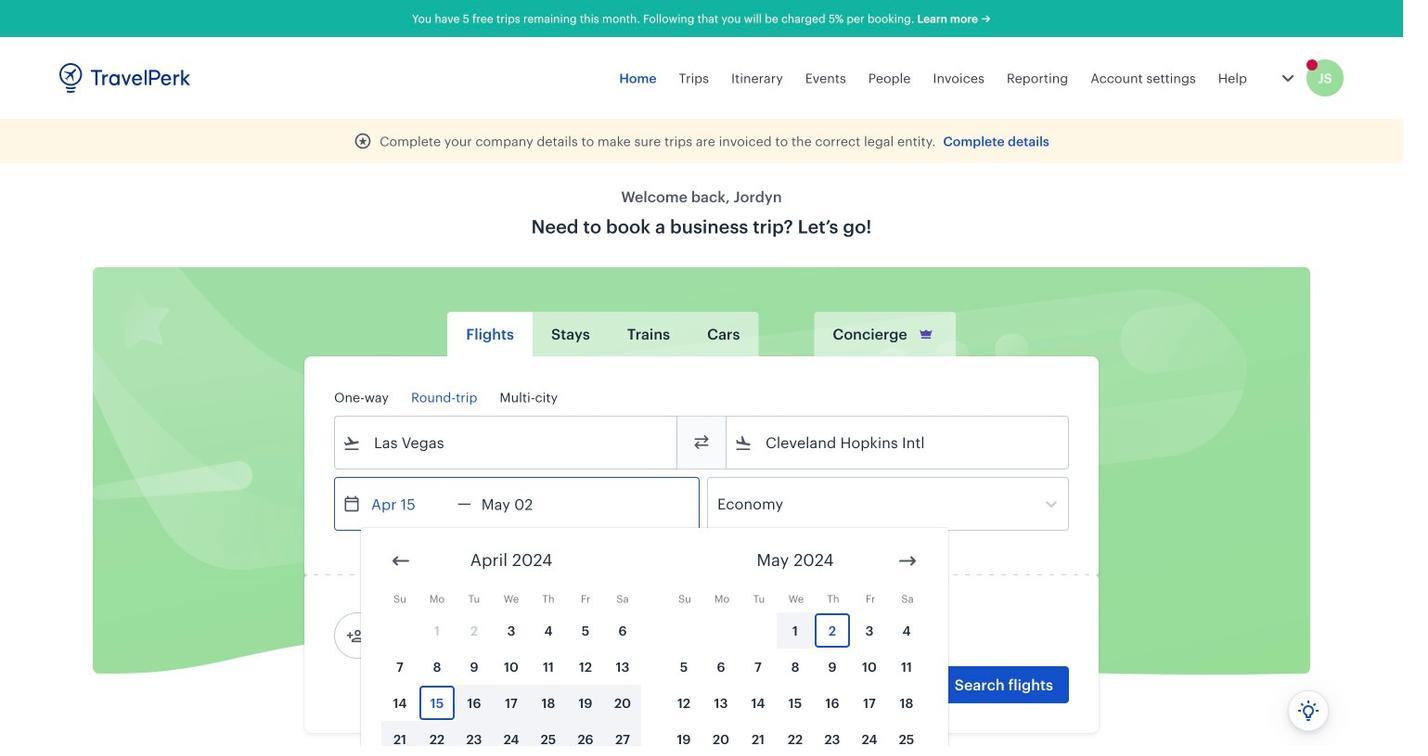 Task type: describe. For each thing, give the bounding box(es) containing it.
calendar application
[[361, 528, 1404, 746]]

From search field
[[361, 428, 653, 458]]

Return text field
[[471, 478, 568, 530]]

move backward to switch to the previous month. image
[[390, 550, 412, 572]]

Add first traveler search field
[[365, 621, 558, 651]]



Task type: locate. For each thing, give the bounding box(es) containing it.
move forward to switch to the next month. image
[[897, 550, 919, 572]]

To search field
[[753, 428, 1044, 458]]

Depart text field
[[361, 478, 458, 530]]



